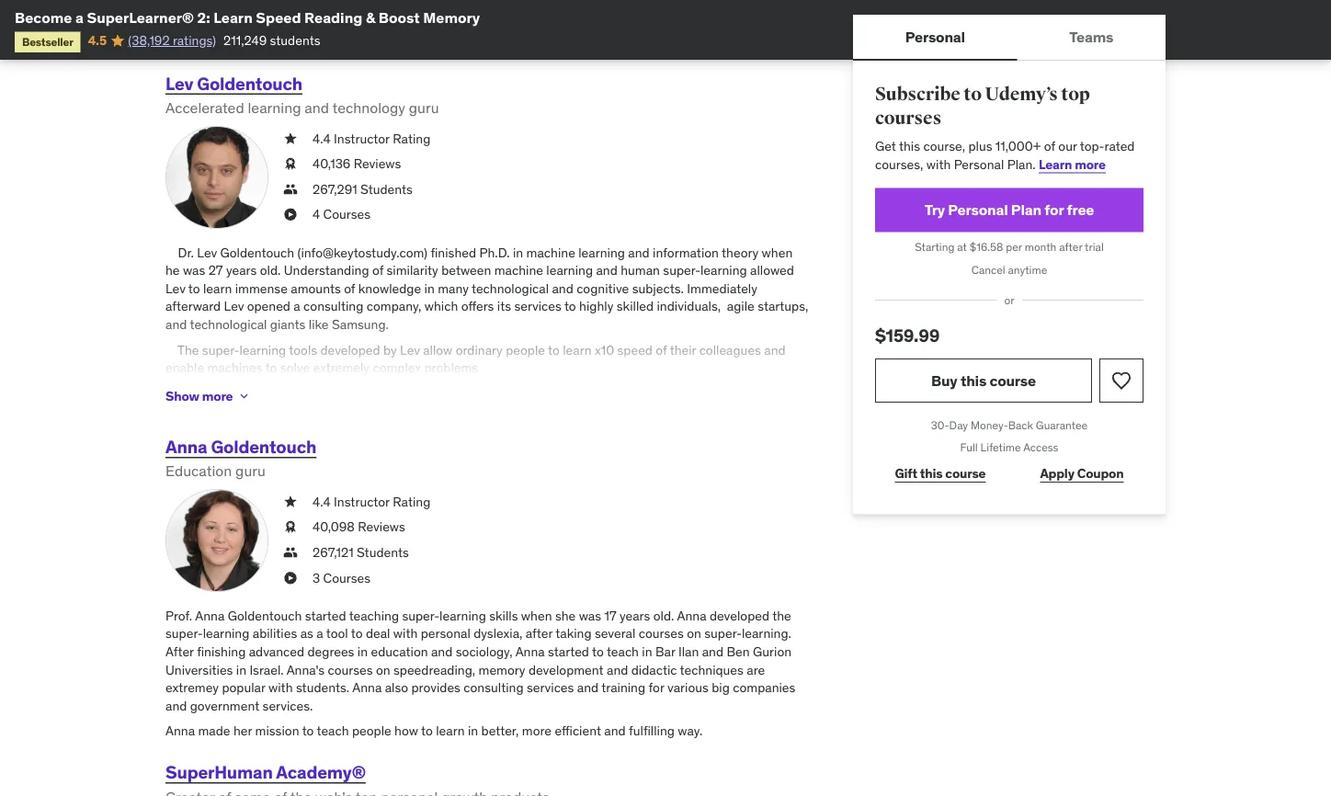 Task type: vqa. For each thing, say whether or not it's contained in the screenshot.
HELD
no



Task type: describe. For each thing, give the bounding box(es) containing it.
super- down the information
[[663, 262, 701, 279]]

top-
[[1081, 138, 1105, 154]]

reviews for anna goldentouch
[[358, 519, 405, 535]]

development
[[529, 662, 604, 678]]

more left "own"
[[202, 24, 233, 41]]

super- up after at the bottom left
[[166, 626, 203, 642]]

by
[[384, 341, 397, 358]]

and left cognitive
[[552, 280, 574, 297]]

17
[[605, 608, 617, 624]]

and down startups,
[[765, 341, 786, 358]]

2:
[[197, 8, 210, 27]]

try personal plan for free
[[925, 200, 1095, 219]]

plus
[[969, 138, 993, 154]]

to up afterward
[[188, 280, 200, 297]]

old. inside dr. lev goldentouch (info@keytostudy.com) finished ph.d. in machine learning and information theory when he was 27 years old. understanding of similarity between machine learning and human super-learning allowed lev to learn immense amounts of knowledge in many technological and cognitive subjects. immediately afterward lev opened a consulting company, which offers its services to highly skilled individuals,  agile startups, and technological giants like samsung. the super-learning tools developed by lev allow ordinary people to learn x10 speed of their colleagues and enable machines to solve extremely complex problems.
[[260, 262, 281, 279]]

$16.58
[[970, 240, 1004, 254]]

guru inside anna goldentouch education guru
[[236, 462, 266, 481]]

and down several
[[607, 662, 629, 678]]

anna up ilan on the right of page
[[677, 608, 707, 624]]

after inside 'starting at $16.58 per month after trial cancel anytime'
[[1060, 240, 1083, 254]]

1 horizontal spatial online
[[685, 3, 720, 20]]

show for dr. lev goldentouch (info@keytostudy.com) finished ph.d. in machine learning and information theory when he was 27 years old. understanding of similarity between machine learning and human super-learning allowed lev to learn immense amounts of knowledge in many technological and cognitive subjects. immediately afterward lev opened a consulting company, which offers its services to highly skilled individuals,  agile startups, and technological giants like samsung.
[[166, 388, 199, 404]]

x10
[[595, 341, 615, 358]]

super- up personal
[[402, 608, 440, 624]]

tool
[[326, 626, 348, 642]]

services inside dr. lev goldentouch (info@keytostudy.com) finished ph.d. in machine learning and information theory when he was 27 years old. understanding of similarity between machine learning and human super-learning allowed lev to learn immense amounts of knowledge in many technological and cognitive subjects. immediately afterward lev opened a consulting company, which offers its services to highly skilled individuals,  agile startups, and technological giants like samsung. the super-learning tools developed by lev allow ordinary people to learn x10 speed of their colleagues and enable machines to solve extremely complex problems.
[[515, 298, 562, 315]]

which
[[425, 298, 458, 315]]

2 vertical spatial personal
[[949, 200, 1009, 219]]

and down "audiobooks;"
[[537, 21, 559, 38]]

xsmall image for 40,136 reviews
[[283, 155, 298, 173]]

1 vertical spatial academy®
[[276, 762, 366, 784]]

finishing
[[197, 644, 246, 660]]

training inside 'prof. anna goldentouch started teaching super-learning skills when she was 17 years old. anna developed the super-learning abilities as a tool to deal with personal dyslexia, after taking several courses on super-learning. after finishing advanced degrees in education and sociology, anna started to teach in bar ilan and ben gurion universities in israel. anna's courses on speedreading, memory development and didactic techniques are extremey popular with students. anna also provides consulting services and training for various big companies and government services. anna made her mission to teach people how to learn in better, more efficient and fulfilling way.'
[[602, 680, 646, 696]]

access
[[1024, 441, 1059, 455]]

way.
[[678, 723, 703, 740]]

anna's
[[287, 662, 325, 678]]

1 vertical spatial machine
[[495, 262, 544, 279]]

personal button
[[854, 15, 1018, 59]]

human
[[621, 262, 660, 279]]

similarity
[[387, 262, 439, 279]]

apply coupon button
[[1021, 456, 1144, 493]]

in left better,
[[468, 723, 478, 740]]

superhuman academy® link
[[166, 762, 366, 784]]

this for gift
[[921, 465, 943, 482]]

"become
[[231, 3, 284, 20]]

gift
[[895, 465, 918, 482]]

learn more link
[[1039, 156, 1106, 172]]

super- up 'ben'
[[705, 626, 742, 642]]

audiobooks;
[[494, 3, 564, 20]]

the
[[773, 608, 792, 624]]

digital,
[[427, 3, 466, 20]]

show more for "become a superlearner®"
[[166, 24, 233, 41]]

students
[[270, 32, 321, 49]]

cancel
[[972, 263, 1006, 277]]

anna left "made"
[[166, 723, 195, 740]]

branding
[[562, 21, 615, 38]]

her
[[234, 723, 252, 740]]

become a superlearner® 2: learn speed reading & boost memory
[[15, 8, 480, 27]]

extremey
[[166, 680, 219, 696]]

1 vertical spatial learn
[[1039, 156, 1073, 172]]

to down several
[[592, 644, 604, 660]]

and up branding at the top left
[[567, 3, 588, 20]]

after inside 'prof. anna goldentouch started teaching super-learning skills when she was 17 years old. anna developed the super-learning abilities as a tool to deal with personal dyslexia, after taking several courses on super-learning. after finishing advanced degrees in education and sociology, anna started to teach in bar ilan and ben gurion universities in israel. anna's courses on speedreading, memory development and didactic techniques are extremey popular with students. anna also provides consulting services and training for various big companies and government services. anna made her mission to teach people how to learn in better, more efficient and fulfilling way.'
[[526, 626, 553, 642]]

ratings)
[[173, 32, 216, 49]]

solve
[[280, 360, 310, 376]]

lev down immense
[[224, 298, 244, 315]]

to left x10
[[548, 341, 560, 358]]

dr. lev goldentouch (info@keytostudy.com) finished ph.d. in machine learning and information theory when he was 27 years old. understanding of similarity between machine learning and human super-learning allowed lev to learn immense amounts of knowledge in many technological and cognitive subjects. immediately afterward lev opened a consulting company, which offers its services to highly skilled individuals,  agile startups, and technological giants like samsung. the super-learning tools developed by lev allow ordinary people to learn x10 speed of their colleagues and enable machines to solve extremely complex problems.
[[166, 244, 809, 376]]

courses inside print, digital, and audiobooks; and numerous other online courses through it's own online training portals, superhuman academy® and branding you™ academy.
[[723, 3, 769, 20]]

guru inside lev goldentouch accelerated learning and technology guru
[[409, 98, 439, 117]]

abilities
[[253, 626, 297, 642]]

prof. anna goldentouch started teaching super-learning skills when she was 17 years old. anna developed the super-learning abilities as a tool to deal with personal dyslexia, after taking several courses on super-learning. after finishing advanced degrees in education and sociology, anna started to teach in bar ilan and ben gurion universities in israel. anna's courses on speedreading, memory development and didactic techniques are extremey popular with students. anna also provides consulting services and training for various big companies and government services. anna made her mission to teach people how to learn in better, more efficient and fulfilling way.
[[166, 608, 796, 740]]

bar
[[656, 644, 676, 660]]

print, digital, and audiobooks; and numerous other online courses through it's own online training portals, superhuman academy® and branding you™ academy.
[[166, 3, 769, 38]]

4.4 instructor rating for anna goldentouch
[[313, 493, 431, 510]]

students for lev goldentouch
[[361, 181, 413, 197]]

xsmall image for 4 courses
[[283, 206, 298, 224]]

0 horizontal spatial with
[[269, 680, 293, 696]]

more down top-
[[1075, 156, 1106, 172]]

fulfilling
[[629, 723, 675, 740]]

tab list containing personal
[[854, 15, 1166, 61]]

0 horizontal spatial online
[[261, 21, 296, 38]]

full
[[961, 441, 978, 455]]

of up knowledge
[[372, 262, 384, 279]]

or
[[1005, 293, 1015, 307]]

theory
[[722, 244, 759, 261]]

old. inside 'prof. anna goldentouch started teaching super-learning skills when she was 17 years old. anna developed the super-learning abilities as a tool to deal with personal dyslexia, after taking several courses on super-learning. after finishing advanced degrees in education and sociology, anna started to teach in bar ilan and ben gurion universities in israel. anna's courses on speedreading, memory development and didactic techniques are extremey popular with students. anna also provides consulting services and training for various big companies and government services. anna made her mission to teach people how to learn in better, more efficient and fulfilling way.'
[[654, 608, 675, 624]]

and inside lev goldentouch accelerated learning and technology guru
[[305, 98, 329, 117]]

and down development
[[577, 680, 599, 696]]

0 vertical spatial learn
[[214, 8, 253, 27]]

and down extremey
[[166, 698, 187, 714]]

4
[[313, 206, 320, 223]]

when inside dr. lev goldentouch (info@keytostudy.com) finished ph.d. in machine learning and information theory when he was 27 years old. understanding of similarity between machine learning and human super-learning allowed lev to learn immense amounts of knowledge in many technological and cognitive subjects. immediately afterward lev opened a consulting company, which offers its services to highly skilled individuals,  agile startups, and technological giants like samsung. the super-learning tools developed by lev allow ordinary people to learn x10 speed of their colleagues and enable machines to solve extremely complex problems.
[[762, 244, 793, 261]]

40,098 reviews
[[313, 519, 405, 535]]

to inside subscribe to udemy's top courses
[[964, 83, 982, 106]]

more down machines
[[202, 388, 233, 404]]

personal
[[421, 626, 471, 642]]

cognitive
[[577, 280, 629, 297]]

between
[[442, 262, 491, 279]]

1 vertical spatial technological
[[190, 316, 267, 333]]

get this course, plus 11,000+ of our top-rated courses, with personal plan.
[[876, 138, 1135, 172]]

to right mission
[[302, 723, 314, 740]]

technology
[[333, 98, 406, 117]]

government
[[190, 698, 260, 714]]

machines
[[207, 360, 263, 376]]

anytime
[[1009, 263, 1048, 277]]

anna goldentouch link
[[166, 436, 317, 458]]

to right how
[[421, 723, 433, 740]]

reading
[[305, 8, 363, 27]]

apply
[[1041, 465, 1075, 482]]

plan
[[1012, 200, 1042, 219]]

giants
[[270, 316, 306, 333]]

4.4 for anna goldentouch
[[313, 493, 331, 510]]

teams button
[[1018, 15, 1166, 59]]

courses for lev goldentouch
[[323, 206, 371, 223]]

learn more
[[1039, 156, 1106, 172]]

lev right by
[[400, 341, 420, 358]]

of left their
[[656, 341, 667, 358]]

0 vertical spatial learn
[[203, 280, 232, 297]]

starting at $16.58 per month after trial cancel anytime
[[915, 240, 1105, 277]]

as
[[300, 626, 314, 642]]

was inside 'prof. anna goldentouch started teaching super-learning skills when she was 17 years old. anna developed the super-learning abilities as a tool to deal with personal dyslexia, after taking several courses on super-learning. after finishing advanced degrees in education and sociology, anna started to teach in bar ilan and ben gurion universities in israel. anna's courses on speedreading, memory development and didactic techniques are extremey popular with students. anna also provides consulting services and training for various big companies and government services. anna made her mission to teach people how to learn in better, more efficient and fulfilling way.'
[[579, 608, 602, 624]]

show more for dr. lev goldentouch (info@keytostudy.com) finished ph.d. in machine learning and information theory when he was 27 years old. understanding of similarity between machine learning and human super-learning allowed lev to learn immense amounts of knowledge in many technological and cognitive subjects. immediately afterward lev opened a consulting company, which offers its services to highly skilled individuals,  agile startups, and technological giants like samsung.
[[166, 388, 233, 404]]

and down personal
[[431, 644, 453, 660]]

267,121
[[313, 544, 354, 561]]

of down understanding
[[344, 280, 355, 297]]

in up which
[[425, 280, 435, 297]]

(info@keytostudy.com)
[[297, 244, 428, 261]]

trial
[[1085, 240, 1105, 254]]

211,249
[[224, 32, 267, 49]]

0 vertical spatial technological
[[472, 280, 549, 297]]

anna left also
[[352, 680, 382, 696]]

lev up 27
[[197, 244, 217, 261]]

211,249 students
[[224, 32, 321, 49]]

to right tool
[[351, 626, 363, 642]]

ben
[[727, 644, 750, 660]]

and right digital,
[[469, 3, 491, 20]]

1 vertical spatial learn
[[563, 341, 592, 358]]

for inside 'prof. anna goldentouch started teaching super-learning skills when she was 17 years old. anna developed the super-learning abilities as a tool to deal with personal dyslexia, after taking several courses on super-learning. after finishing advanced degrees in education and sociology, anna started to teach in bar ilan and ben gurion universities in israel. anna's courses on speedreading, memory development and didactic techniques are extremey popular with students. anna also provides consulting services and training for various big companies and government services. anna made her mission to teach people how to learn in better, more efficient and fulfilling way.'
[[649, 680, 665, 696]]

knowledge
[[358, 280, 421, 297]]

better,
[[482, 723, 519, 740]]

anna right prof.
[[195, 608, 225, 624]]

4.5
[[88, 32, 107, 49]]

a inside 'prof. anna goldentouch started teaching super-learning skills when she was 17 years old. anna developed the super-learning abilities as a tool to deal with personal dyslexia, after taking several courses on super-learning. after finishing advanced degrees in education and sociology, anna started to teach in bar ilan and ben gurion universities in israel. anna's courses on speedreading, memory development and didactic techniques are extremey popular with students. anna also provides consulting services and training for various big companies and government services. anna made her mission to teach people how to learn in better, more efficient and fulfilling way.'
[[317, 626, 323, 642]]

0 vertical spatial machine
[[527, 244, 576, 261]]

and up techniques
[[702, 644, 724, 660]]

dr.
[[178, 244, 194, 261]]

xsmall image for 267,291 students
[[283, 180, 298, 198]]

with inside get this course, plus 11,000+ of our top-rated courses, with personal plan.
[[927, 156, 951, 172]]

of inside get this course, plus 11,000+ of our top-rated courses, with personal plan.
[[1045, 138, 1056, 154]]

various
[[668, 680, 709, 696]]

become
[[15, 8, 72, 27]]

memory
[[423, 8, 480, 27]]

people inside dr. lev goldentouch (info@keytostudy.com) finished ph.d. in machine learning and information theory when he was 27 years old. understanding of similarity between machine learning and human super-learning allowed lev to learn immense amounts of knowledge in many technological and cognitive subjects. immediately afterward lev opened a consulting company, which offers its services to highly skilled individuals,  agile startups, and technological giants like samsung. the super-learning tools developed by lev allow ordinary people to learn x10 speed of their colleagues and enable machines to solve extremely complex problems.
[[506, 341, 545, 358]]

education
[[371, 644, 428, 660]]

xsmall image for 267,121 students
[[283, 544, 298, 562]]

you™
[[617, 21, 650, 38]]

$159.99
[[876, 324, 940, 346]]

free
[[1067, 200, 1095, 219]]

in up the 'popular' on the left of the page
[[236, 662, 247, 678]]

this for get
[[900, 138, 921, 154]]

goldentouch inside lev goldentouch accelerated learning and technology guru
[[197, 72, 303, 94]]

and up human
[[629, 244, 650, 261]]

it's
[[214, 21, 231, 38]]

super- up machines
[[202, 341, 240, 358]]

a inside dr. lev goldentouch (info@keytostudy.com) finished ph.d. in machine learning and information theory when he was 27 years old. understanding of similarity between machine learning and human super-learning allowed lev to learn immense amounts of knowledge in many technological and cognitive subjects. immediately afterward lev opened a consulting company, which offers its services to highly skilled individuals,  agile startups, and technological giants like samsung. the super-learning tools developed by lev allow ordinary people to learn x10 speed of their colleagues and enable machines to solve extremely complex problems.
[[294, 298, 301, 315]]

and down afterward
[[166, 316, 187, 333]]

(38,192 ratings)
[[128, 32, 216, 49]]

other
[[652, 3, 682, 20]]

also
[[385, 680, 409, 696]]

wishlist image
[[1111, 370, 1133, 392]]

boost
[[379, 8, 420, 27]]

developed inside 'prof. anna goldentouch started teaching super-learning skills when she was 17 years old. anna developed the super-learning abilities as a tool to deal with personal dyslexia, after taking several courses on super-learning. after finishing advanced degrees in education and sociology, anna started to teach in bar ilan and ben gurion universities in israel. anna's courses on speedreading, memory development and didactic techniques are extremey popular with students. anna also provides consulting services and training for various big companies and government services. anna made her mission to teach people how to learn in better, more efficient and fulfilling way.'
[[710, 608, 770, 624]]



Task type: locate. For each thing, give the bounding box(es) containing it.
made
[[198, 723, 230, 740]]

years inside 'prof. anna goldentouch started teaching super-learning skills when she was 17 years old. anna developed the super-learning abilities as a tool to deal with personal dyslexia, after taking several courses on super-learning. after finishing advanced degrees in education and sociology, anna started to teach in bar ilan and ben gurion universities in israel. anna's courses on speedreading, memory development and didactic techniques are extremey popular with students. anna also provides consulting services and training for various big companies and government services. anna made her mission to teach people how to learn in better, more efficient and fulfilling way.'
[[620, 608, 651, 624]]

1 4.4 instructor rating from the top
[[313, 130, 431, 147]]

0 vertical spatial 4.4
[[313, 130, 331, 147]]

learning inside lev goldentouch accelerated learning and technology guru
[[248, 98, 301, 117]]

2 4.4 from the top
[[313, 493, 331, 510]]

started
[[305, 608, 346, 624], [548, 644, 590, 660]]

consulting down the 'memory'
[[464, 680, 524, 696]]

personal inside "button"
[[906, 27, 966, 46]]

instructor up the 40,098 reviews
[[334, 493, 390, 510]]

1 horizontal spatial learn
[[1039, 156, 1073, 172]]

2 instructor from the top
[[334, 493, 390, 510]]

1 vertical spatial people
[[352, 723, 392, 740]]

services down development
[[527, 680, 574, 696]]

people
[[506, 341, 545, 358], [352, 723, 392, 740]]

top
[[1062, 83, 1091, 106]]

goldentouch inside dr. lev goldentouch (info@keytostudy.com) finished ph.d. in machine learning and information theory when he was 27 years old. understanding of similarity between machine learning and human super-learning allowed lev to learn immense amounts of knowledge in many technological and cognitive subjects. immediately afterward lev opened a consulting company, which offers its services to highly skilled individuals,  agile startups, and technological giants like samsung. the super-learning tools developed by lev allow ordinary people to learn x10 speed of their colleagues and enable machines to solve extremely complex problems.
[[220, 244, 294, 261]]

1 horizontal spatial after
[[1060, 240, 1083, 254]]

xsmall image down anna goldentouch education guru
[[283, 493, 298, 511]]

teams
[[1070, 27, 1114, 46]]

0 vertical spatial people
[[506, 341, 545, 358]]

tab list
[[854, 15, 1166, 61]]

course for buy this course
[[990, 371, 1037, 390]]

1 horizontal spatial people
[[506, 341, 545, 358]]

courses down "degrees"
[[328, 662, 373, 678]]

developed up extremely
[[321, 341, 380, 358]]

1 vertical spatial courses
[[323, 570, 371, 586]]

this
[[900, 138, 921, 154], [961, 371, 987, 390], [921, 465, 943, 482]]

people inside 'prof. anna goldentouch started teaching super-learning skills when she was 17 years old. anna developed the super-learning abilities as a tool to deal with personal dyslexia, after taking several courses on super-learning. after finishing advanced degrees in education and sociology, anna started to teach in bar ilan and ben gurion universities in israel. anna's courses on speedreading, memory development and didactic techniques are extremey popular with students. anna also provides consulting services and training for various big companies and government services. anna made her mission to teach people how to learn in better, more efficient and fulfilling way.'
[[352, 723, 392, 740]]

of left our
[[1045, 138, 1056, 154]]

course inside gift this course link
[[946, 465, 986, 482]]

online
[[685, 3, 720, 20], [261, 21, 296, 38]]

services
[[515, 298, 562, 315], [527, 680, 574, 696]]

courses down 267,121
[[323, 570, 371, 586]]

superhuman inside print, digital, and audiobooks; and numerous other online courses through it's own online training portals, superhuman academy® and branding you™ academy.
[[392, 21, 468, 38]]

0 vertical spatial superhuman
[[392, 21, 468, 38]]

0 horizontal spatial superhuman
[[166, 762, 273, 784]]

technological
[[472, 280, 549, 297], [190, 316, 267, 333]]

when left "she"
[[521, 608, 552, 624]]

samsung.
[[332, 316, 389, 333]]

gurion
[[753, 644, 792, 660]]

2 show from the top
[[166, 388, 199, 404]]

this inside get this course, plus 11,000+ of our top-rated courses, with personal plan.
[[900, 138, 921, 154]]

2 courses from the top
[[323, 570, 371, 586]]

0 vertical spatial students
[[361, 181, 413, 197]]

0 horizontal spatial learn
[[203, 280, 232, 297]]

3 courses
[[313, 570, 371, 586]]

2 4.4 instructor rating from the top
[[313, 493, 431, 510]]

to left udemy's
[[964, 83, 982, 106]]

1 horizontal spatial superhuman
[[392, 21, 468, 38]]

0 horizontal spatial years
[[226, 262, 257, 279]]

memory
[[479, 662, 526, 678]]

didactic
[[632, 662, 677, 678]]

anna inside anna goldentouch education guru
[[166, 436, 207, 458]]

anna
[[166, 436, 207, 458], [195, 608, 225, 624], [677, 608, 707, 624], [516, 644, 545, 660], [352, 680, 382, 696], [166, 723, 195, 740]]

was left 17 on the left of page
[[579, 608, 602, 624]]

more inside 'prof. anna goldentouch started teaching super-learning skills when she was 17 years old. anna developed the super-learning abilities as a tool to deal with personal dyslexia, after taking several courses on super-learning. after finishing advanced degrees in education and sociology, anna started to teach in bar ilan and ben gurion universities in israel. anna's courses on speedreading, memory development and didactic techniques are extremey popular with students. anna also provides consulting services and training for various big companies and government services. anna made her mission to teach people how to learn in better, more efficient and fulfilling way.'
[[522, 723, 552, 740]]

1 vertical spatial after
[[526, 626, 553, 642]]

taking
[[556, 626, 592, 642]]

1 vertical spatial reviews
[[358, 519, 405, 535]]

1 horizontal spatial started
[[548, 644, 590, 660]]

this for buy
[[961, 371, 987, 390]]

people right "ordinary"
[[506, 341, 545, 358]]

1 vertical spatial teach
[[317, 723, 349, 740]]

information
[[653, 244, 719, 261]]

show
[[166, 24, 199, 41], [166, 388, 199, 404]]

1 vertical spatial developed
[[710, 608, 770, 624]]

learn left x10
[[563, 341, 592, 358]]

1 show more from the top
[[166, 24, 233, 41]]

reviews up 267,291 students on the top of page
[[354, 155, 401, 172]]

courses for anna goldentouch
[[323, 570, 371, 586]]

1 horizontal spatial course
[[990, 371, 1037, 390]]

training inside print, digital, and audiobooks; and numerous other online courses through it's own online training portals, superhuman academy® and branding you™ academy.
[[299, 21, 343, 38]]

degrees
[[308, 644, 355, 660]]

teach down several
[[607, 644, 639, 660]]

1 show from the top
[[166, 24, 199, 41]]

per
[[1007, 240, 1023, 254]]

personal down plus
[[954, 156, 1005, 172]]

1 vertical spatial show more button
[[166, 378, 251, 415]]

lev goldentouch link
[[166, 72, 303, 94]]

amounts
[[291, 280, 341, 297]]

consulting inside 'prof. anna goldentouch started teaching super-learning skills when she was 17 years old. anna developed the super-learning abilities as a tool to deal with personal dyslexia, after taking several courses on super-learning. after finishing advanced degrees in education and sociology, anna started to teach in bar ilan and ben gurion universities in israel. anna's courses on speedreading, memory development and didactic techniques are extremey popular with students. anna also provides consulting services and training for various big companies and government services. anna made her mission to teach people how to learn in better, more efficient and fulfilling way.'
[[464, 680, 524, 696]]

personal up '$16.58'
[[949, 200, 1009, 219]]

and left technology
[[305, 98, 329, 117]]

0 horizontal spatial consulting
[[304, 298, 364, 315]]

4.4 up "40,098"
[[313, 493, 331, 510]]

4.4 up the 40,136
[[313, 130, 331, 147]]

online up academy.
[[685, 3, 720, 20]]

popular
[[222, 680, 265, 696]]

xsmall image left "4"
[[283, 206, 298, 224]]

1 vertical spatial on
[[376, 662, 391, 678]]

many
[[438, 280, 469, 297]]

and up cognitive
[[596, 262, 618, 279]]

services right its
[[515, 298, 562, 315]]

1 4.4 from the top
[[313, 130, 331, 147]]

in down deal
[[358, 644, 368, 660]]

course up back
[[990, 371, 1037, 390]]

xsmall image down machines
[[237, 389, 251, 404]]

guru
[[409, 98, 439, 117], [236, 462, 266, 481]]

show more button for "become a superlearner®"
[[166, 14, 251, 51]]

academy® down "audiobooks;"
[[471, 21, 534, 38]]

2 show more from the top
[[166, 388, 233, 404]]

extremely
[[313, 360, 370, 376]]

efficient
[[555, 723, 602, 740]]

lev up 'accelerated'
[[166, 72, 193, 94]]

goldentouch up education
[[211, 436, 317, 458]]

0 horizontal spatial developed
[[321, 341, 380, 358]]

0 horizontal spatial course
[[946, 465, 986, 482]]

0 vertical spatial show
[[166, 24, 199, 41]]

0 vertical spatial years
[[226, 262, 257, 279]]

through
[[166, 21, 211, 38]]

academy® down mission
[[276, 762, 366, 784]]

0 horizontal spatial old.
[[260, 262, 281, 279]]

students down the 40,098 reviews
[[357, 544, 409, 561]]

40,136 reviews
[[313, 155, 401, 172]]

2 vertical spatial learn
[[436, 723, 465, 740]]

for inside try personal plan for free link
[[1045, 200, 1064, 219]]

reviews for lev goldentouch
[[354, 155, 401, 172]]

after left taking
[[526, 626, 553, 642]]

1 horizontal spatial guru
[[409, 98, 439, 117]]

guru right technology
[[409, 98, 439, 117]]

1 courses from the top
[[323, 206, 371, 223]]

1 vertical spatial instructor
[[334, 493, 390, 510]]

1 rating from the top
[[393, 130, 431, 147]]

provides
[[412, 680, 461, 696]]

subscribe
[[876, 83, 961, 106]]

people left how
[[352, 723, 392, 740]]

students
[[361, 181, 413, 197], [357, 544, 409, 561]]

lev goldentouch image
[[166, 126, 269, 229]]

xsmall image down lev goldentouch accelerated learning and technology guru
[[283, 130, 298, 148]]

2 vertical spatial with
[[269, 680, 293, 696]]

after
[[166, 644, 194, 660]]

and left fulfilling
[[605, 723, 626, 740]]

xsmall image for 3 courses
[[283, 569, 298, 587]]

4.4 instructor rating for lev goldentouch
[[313, 130, 431, 147]]

try
[[925, 200, 946, 219]]

1 horizontal spatial years
[[620, 608, 651, 624]]

show more button for dr. lev goldentouch (info@keytostudy.com) finished ph.d. in machine learning and information theory when he was 27 years old. understanding of similarity between machine learning and human super-learning allowed lev to learn immense amounts of knowledge in many technological and cognitive subjects. immediately afterward lev opened a consulting company, which offers its services to highly skilled individuals,  agile startups, and technological giants like samsung.
[[166, 378, 251, 415]]

reviews
[[354, 155, 401, 172], [358, 519, 405, 535]]

1 vertical spatial was
[[579, 608, 602, 624]]

years right 27
[[226, 262, 257, 279]]

goldentouch inside 'prof. anna goldentouch started teaching super-learning skills when she was 17 years old. anna developed the super-learning abilities as a tool to deal with personal dyslexia, after taking several courses on super-learning. after finishing advanced degrees in education and sociology, anna started to teach in bar ilan and ben gurion universities in israel. anna's courses on speedreading, memory development and didactic techniques are extremey popular with students. anna also provides consulting services and training for various big companies and government services. anna made her mission to teach people how to learn in better, more efficient and fulfilling way.'
[[228, 608, 302, 624]]

rating down technology
[[393, 130, 431, 147]]

consulting
[[304, 298, 364, 315], [464, 680, 524, 696]]

0 horizontal spatial teach
[[317, 723, 349, 740]]

1 vertical spatial rating
[[393, 493, 431, 510]]

highly
[[580, 298, 614, 315]]

2 rating from the top
[[393, 493, 431, 510]]

old. up bar
[[654, 608, 675, 624]]

0 vertical spatial started
[[305, 608, 346, 624]]

1 vertical spatial training
[[602, 680, 646, 696]]

xsmall image
[[283, 130, 298, 148], [283, 206, 298, 224], [237, 389, 251, 404], [283, 569, 298, 587]]

was inside dr. lev goldentouch (info@keytostudy.com) finished ph.d. in machine learning and information theory when he was 27 years old. understanding of similarity between machine learning and human super-learning allowed lev to learn immense amounts of knowledge in many technological and cognitive subjects. immediately afterward lev opened a consulting company, which offers its services to highly skilled individuals,  agile startups, and technological giants like samsung. the super-learning tools developed by lev allow ordinary people to learn x10 speed of their colleagues and enable machines to solve extremely complex problems.
[[183, 262, 205, 279]]

machine
[[527, 244, 576, 261], [495, 262, 544, 279]]

month
[[1025, 240, 1057, 254]]

courses up bar
[[639, 626, 684, 642]]

back
[[1009, 418, 1034, 432]]

technological up its
[[472, 280, 549, 297]]

academy® inside print, digital, and audiobooks; and numerous other online courses through it's own online training portals, superhuman academy® and branding you™ academy.
[[471, 21, 534, 38]]

1 vertical spatial 4.4
[[313, 493, 331, 510]]

opened
[[247, 298, 291, 315]]

1 show more button from the top
[[166, 14, 251, 51]]

1 vertical spatial for
[[649, 680, 665, 696]]

anna up education
[[166, 436, 207, 458]]

students.
[[296, 680, 350, 696]]

developed inside dr. lev goldentouch (info@keytostudy.com) finished ph.d. in machine learning and information theory when he was 27 years old. understanding of similarity between machine learning and human super-learning allowed lev to learn immense amounts of knowledge in many technological and cognitive subjects. immediately afterward lev opened a consulting company, which offers its services to highly skilled individuals,  agile startups, and technological giants like samsung. the super-learning tools developed by lev allow ordinary people to learn x10 speed of their colleagues and enable machines to solve extremely complex problems.
[[321, 341, 380, 358]]

years inside dr. lev goldentouch (info@keytostudy.com) finished ph.d. in machine learning and information theory when he was 27 years old. understanding of similarity between machine learning and human super-learning allowed lev to learn immense amounts of knowledge in many technological and cognitive subjects. immediately afterward lev opened a consulting company, which offers its services to highly skilled individuals,  agile startups, and technological giants like samsung. the super-learning tools developed by lev allow ordinary people to learn x10 speed of their colleagues and enable machines to solve extremely complex problems.
[[226, 262, 257, 279]]

30-
[[932, 418, 950, 432]]

at
[[958, 240, 968, 254]]

0 vertical spatial 4.4 instructor rating
[[313, 130, 431, 147]]

learn right how
[[436, 723, 465, 740]]

1 vertical spatial online
[[261, 21, 296, 38]]

personal up subscribe
[[906, 27, 966, 46]]

0 vertical spatial teach
[[607, 644, 639, 660]]

a up students
[[287, 3, 294, 20]]

0 vertical spatial academy®
[[471, 21, 534, 38]]

skills
[[490, 608, 518, 624]]

xsmall image left "40,098"
[[283, 518, 298, 536]]

subjects.
[[633, 280, 684, 297]]

consulting up like at the top left of the page
[[304, 298, 364, 315]]

subscribe to udemy's top courses
[[876, 83, 1091, 129]]

0 horizontal spatial learn
[[214, 8, 253, 27]]

xsmall image for 40,098 reviews
[[283, 518, 298, 536]]

1 vertical spatial years
[[620, 608, 651, 624]]

lev inside lev goldentouch accelerated learning and technology guru
[[166, 72, 193, 94]]

course down full
[[946, 465, 986, 482]]

1 vertical spatial consulting
[[464, 680, 524, 696]]

goldentouch inside anna goldentouch education guru
[[211, 436, 317, 458]]

anna goldentouch image
[[166, 489, 269, 592]]

udemy's
[[986, 83, 1058, 106]]

agile
[[727, 298, 755, 315]]

courses right other
[[723, 3, 769, 20]]

0 vertical spatial rating
[[393, 130, 431, 147]]

superhuman down "made"
[[166, 762, 273, 784]]

personal inside get this course, plus 11,000+ of our top-rated courses, with personal plan.
[[954, 156, 1005, 172]]

sociology,
[[456, 644, 513, 660]]

1 horizontal spatial when
[[762, 244, 793, 261]]

when up allowed on the right
[[762, 244, 793, 261]]

0 vertical spatial course
[[990, 371, 1037, 390]]

academy.
[[653, 21, 708, 38]]

years right 17 on the left of page
[[620, 608, 651, 624]]

courses down subscribe
[[876, 107, 942, 129]]

1 horizontal spatial developed
[[710, 608, 770, 624]]

a right become
[[75, 8, 84, 27]]

0 horizontal spatial started
[[305, 608, 346, 624]]

courses inside subscribe to udemy's top courses
[[876, 107, 942, 129]]

4.4 for lev goldentouch
[[313, 130, 331, 147]]

consulting inside dr. lev goldentouch (info@keytostudy.com) finished ph.d. in machine learning and information theory when he was 27 years old. understanding of similarity between machine learning and human super-learning allowed lev to learn immense amounts of knowledge in many technological and cognitive subjects. immediately afterward lev opened a consulting company, which offers its services to highly skilled individuals,  agile startups, and technological giants like samsung. the super-learning tools developed by lev allow ordinary people to learn x10 speed of their colleagues and enable machines to solve extremely complex problems.
[[304, 298, 364, 315]]

xsmall image for 4.4 instructor rating
[[283, 493, 298, 511]]

reviews up 267,121 students on the left bottom of page
[[358, 519, 405, 535]]

27
[[208, 262, 223, 279]]

2 show more button from the top
[[166, 378, 251, 415]]

superlearner®"
[[297, 3, 391, 20]]

0 horizontal spatial guru
[[236, 462, 266, 481]]

lev
[[166, 72, 193, 94], [197, 244, 217, 261], [166, 280, 186, 297], [224, 298, 244, 315], [400, 341, 420, 358]]

0 horizontal spatial academy®
[[276, 762, 366, 784]]

1 vertical spatial services
[[527, 680, 574, 696]]

after
[[1060, 240, 1083, 254], [526, 626, 553, 642]]

ilan
[[679, 644, 699, 660]]

1 horizontal spatial academy®
[[471, 21, 534, 38]]

0 vertical spatial when
[[762, 244, 793, 261]]

superhuman down digital,
[[392, 21, 468, 38]]

anna up the 'memory'
[[516, 644, 545, 660]]

goldentouch down 211,249
[[197, 72, 303, 94]]

0 vertical spatial was
[[183, 262, 205, 279]]

0 vertical spatial on
[[687, 626, 702, 642]]

rating for anna goldentouch
[[393, 493, 431, 510]]

1 vertical spatial with
[[394, 626, 418, 642]]

0 horizontal spatial on
[[376, 662, 391, 678]]

education
[[166, 462, 232, 481]]

1 vertical spatial students
[[357, 544, 409, 561]]

1 horizontal spatial with
[[394, 626, 418, 642]]

instructor for anna goldentouch
[[334, 493, 390, 510]]

0 horizontal spatial for
[[649, 680, 665, 696]]

267,121 students
[[313, 544, 409, 561]]

services inside 'prof. anna goldentouch started teaching super-learning skills when she was 17 years old. anna developed the super-learning abilities as a tool to deal with personal dyslexia, after taking several courses on super-learning. after finishing advanced degrees in education and sociology, anna started to teach in bar ilan and ben gurion universities in israel. anna's courses on speedreading, memory development and didactic techniques are extremey popular with students. anna also provides consulting services and training for various big companies and government services. anna made her mission to teach people how to learn in better, more efficient and fulfilling way.'
[[527, 680, 574, 696]]

with up education
[[394, 626, 418, 642]]

learn inside 'prof. anna goldentouch started teaching super-learning skills when she was 17 years old. anna developed the super-learning abilities as a tool to deal with personal dyslexia, after taking several courses on super-learning. after finishing advanced degrees in education and sociology, anna started to teach in bar ilan and ben gurion universities in israel. anna's courses on speedreading, memory development and didactic techniques are extremey popular with students. anna also provides consulting services and training for various big companies and government services. anna made her mission to teach people how to learn in better, more efficient and fulfilling way.'
[[436, 723, 465, 740]]

when inside 'prof. anna goldentouch started teaching super-learning skills when she was 17 years old. anna developed the super-learning abilities as a tool to deal with personal dyslexia, after taking several courses on super-learning. after finishing advanced degrees in education and sociology, anna started to teach in bar ilan and ben gurion universities in israel. anna's courses on speedreading, memory development and didactic techniques are extremey popular with students. anna also provides consulting services and training for various big companies and government services. anna made her mission to teach people how to learn in better, more efficient and fulfilling way.'
[[521, 608, 552, 624]]

0 vertical spatial after
[[1060, 240, 1083, 254]]

1 vertical spatial started
[[548, 644, 590, 660]]

1 horizontal spatial old.
[[654, 608, 675, 624]]

developed up learning. on the bottom of the page
[[710, 608, 770, 624]]

0 vertical spatial guru
[[409, 98, 439, 117]]

tools
[[289, 341, 317, 358]]

advanced
[[249, 644, 305, 660]]

in left bar
[[642, 644, 653, 660]]

their
[[670, 341, 697, 358]]

1 vertical spatial show
[[166, 388, 199, 404]]

deal
[[366, 626, 390, 642]]

0 horizontal spatial people
[[352, 723, 392, 740]]

more right better,
[[522, 723, 552, 740]]

on up ilan on the right of page
[[687, 626, 702, 642]]

0 vertical spatial personal
[[906, 27, 966, 46]]

instructor for lev goldentouch
[[334, 130, 390, 147]]

learn
[[214, 8, 253, 27], [1039, 156, 1073, 172]]

0 horizontal spatial training
[[299, 21, 343, 38]]

rated
[[1105, 138, 1135, 154]]

3
[[313, 570, 320, 586]]

course
[[990, 371, 1037, 390], [946, 465, 986, 482]]

courses down 267,291
[[323, 206, 371, 223]]

apply coupon
[[1041, 465, 1124, 482]]

afterward
[[166, 298, 221, 315]]

buy
[[932, 371, 958, 390]]

to left highly
[[565, 298, 576, 315]]

1 vertical spatial show more
[[166, 388, 233, 404]]

goldentouch up "abilities"
[[228, 608, 302, 624]]

to left solve
[[266, 360, 277, 376]]

xsmall image for 4.4 instructor rating
[[283, 130, 298, 148]]

course for gift this course
[[946, 465, 986, 482]]

0 vertical spatial with
[[927, 156, 951, 172]]

1 horizontal spatial teach
[[607, 644, 639, 660]]

0 horizontal spatial after
[[526, 626, 553, 642]]

1 instructor from the top
[[334, 130, 390, 147]]

0 vertical spatial online
[[685, 3, 720, 20]]

0 horizontal spatial was
[[183, 262, 205, 279]]

0 vertical spatial developed
[[321, 341, 380, 358]]

gift this course
[[895, 465, 986, 482]]

0 vertical spatial training
[[299, 21, 343, 38]]

of
[[1045, 138, 1056, 154], [372, 262, 384, 279], [344, 280, 355, 297], [656, 341, 667, 358]]

guru down anna goldentouch link
[[236, 462, 266, 481]]

this inside button
[[961, 371, 987, 390]]

like
[[309, 316, 329, 333]]

machine down ph.d.
[[495, 262, 544, 279]]

1 horizontal spatial learn
[[436, 723, 465, 740]]

1 vertical spatial old.
[[654, 608, 675, 624]]

4 courses
[[313, 206, 371, 223]]

267,291
[[313, 181, 357, 197]]

learn down 27
[[203, 280, 232, 297]]

a right as
[[317, 626, 323, 642]]

1 vertical spatial when
[[521, 608, 552, 624]]

2 horizontal spatial learn
[[563, 341, 592, 358]]

in right ph.d.
[[513, 244, 524, 261]]

1 vertical spatial course
[[946, 465, 986, 482]]

lev down he
[[166, 280, 186, 297]]

rating for lev goldentouch
[[393, 130, 431, 147]]

1 horizontal spatial consulting
[[464, 680, 524, 696]]

bestseller
[[22, 34, 73, 49]]

0 vertical spatial courses
[[323, 206, 371, 223]]

1 vertical spatial superhuman
[[166, 762, 273, 784]]

a up giants
[[294, 298, 301, 315]]

0 vertical spatial reviews
[[354, 155, 401, 172]]

old. up immense
[[260, 262, 281, 279]]

accelerated
[[166, 98, 244, 117]]

course inside buy this course button
[[990, 371, 1037, 390]]

1 horizontal spatial for
[[1045, 200, 1064, 219]]

xsmall image right "it's"
[[237, 25, 251, 40]]

xsmall image
[[237, 25, 251, 40], [283, 155, 298, 173], [283, 180, 298, 198], [283, 493, 298, 511], [283, 518, 298, 536], [283, 544, 298, 562]]

show for "become a superlearner®"
[[166, 24, 199, 41]]

0 vertical spatial show more
[[166, 24, 233, 41]]

0 horizontal spatial when
[[521, 608, 552, 624]]

technological down afterward
[[190, 316, 267, 333]]

students for anna goldentouch
[[357, 544, 409, 561]]



